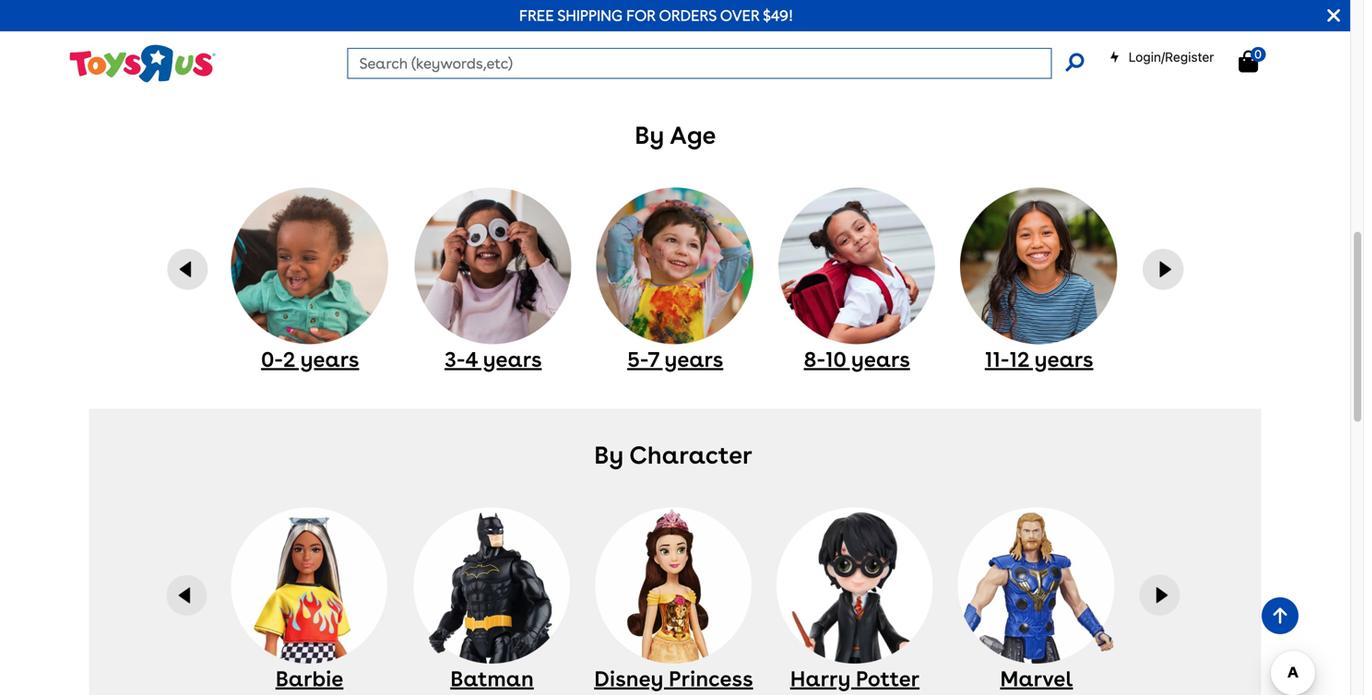 Task type: describe. For each thing, give the bounding box(es) containing it.
shopping bag image
[[1239, 50, 1259, 72]]

toys r us image
[[68, 43, 215, 85]]

free
[[520, 6, 554, 24]]

0
[[1255, 47, 1262, 61]]

shipping
[[558, 6, 623, 24]]

$49!
[[763, 6, 794, 24]]

over
[[720, 6, 760, 24]]

free shipping for orders over $49!
[[520, 6, 794, 24]]

login/register button
[[1110, 48, 1215, 66]]

free shipping for orders over $49! link
[[520, 6, 794, 24]]

Enter Keyword or Item No. search field
[[348, 48, 1052, 79]]



Task type: locate. For each thing, give the bounding box(es) containing it.
for
[[627, 6, 656, 24]]

0 link
[[1239, 47, 1277, 73]]

orders
[[659, 6, 717, 24]]

close button image
[[1328, 6, 1341, 26]]

login/register
[[1129, 49, 1215, 65]]

ways to shop image
[[82, 0, 1269, 89]]

None search field
[[348, 48, 1085, 79]]



Task type: vqa. For each thing, say whether or not it's contained in the screenshot.
Login/Register BUTTON
yes



